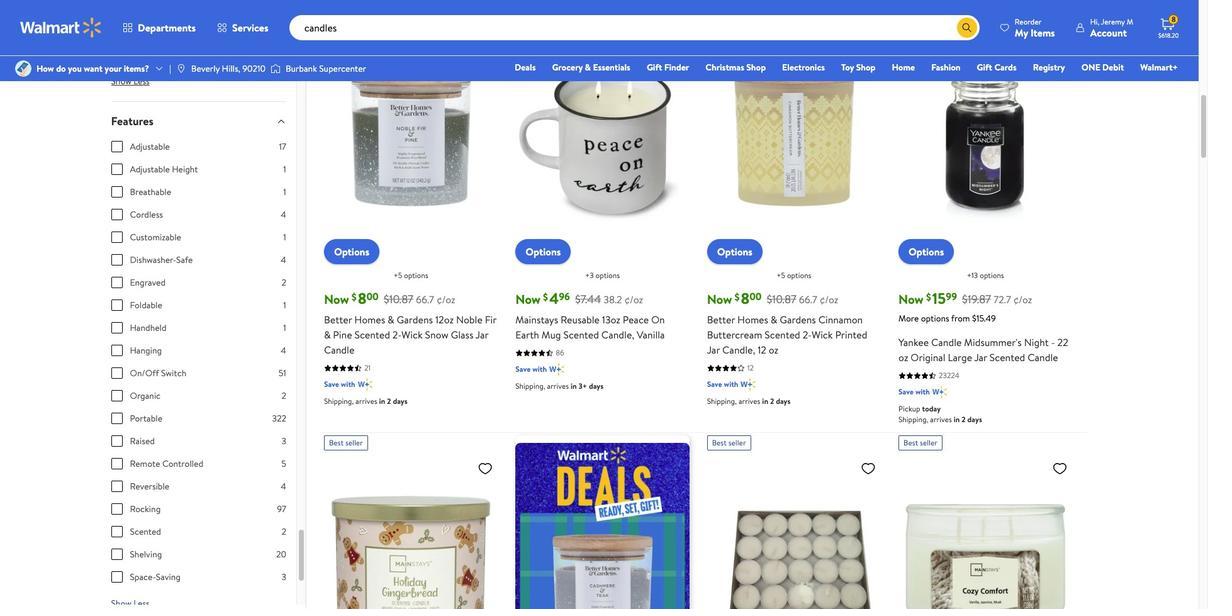 Task type: vqa. For each thing, say whether or not it's contained in the screenshot.
Verified
no



Task type: describe. For each thing, give the bounding box(es) containing it.
15
[[933, 288, 946, 309]]

vanilla
[[637, 328, 665, 342]]

organic
[[130, 390, 161, 402]]

arrives for now $ 8 00 $10.87 66.7 ¢/oz better homes & gardens 12oz noble fir & pine scented 2-wick snow glass jar candle
[[356, 396, 377, 407]]

4 for hanging
[[281, 344, 286, 357]]

better homes & gardens cinnamon buttercream scented 2-wick printed jar candle, 12 oz image
[[707, 19, 881, 254]]

features button
[[101, 102, 296, 140]]

save up 'pickup'
[[899, 387, 914, 397]]

in for now $ 8 00 $10.87 66.7 ¢/oz better homes & gardens 12oz noble fir & pine scented 2-wick snow glass jar candle
[[379, 396, 385, 407]]

+3 options
[[585, 270, 620, 281]]

seller for mainstays cozy comfort scented 3 wick candle, 11.5 oz. image
[[920, 438, 938, 448]]

2 horizontal spatial walmart plus image
[[933, 386, 948, 399]]

on/off switch
[[130, 367, 186, 380]]

less
[[134, 75, 150, 87]]

christmas
[[706, 61, 745, 74]]

86
[[556, 348, 564, 358]]

deal for now $ 8 00 $10.87 66.7 ¢/oz better homes & gardens 12oz noble fir & pine scented 2-wick snow glass jar candle
[[329, 1, 344, 12]]

reorder my items
[[1015, 16, 1055, 39]]

wick inside now $ 8 00 $10.87 66.7 ¢/oz better homes & gardens 12oz noble fir & pine scented 2-wick snow glass jar candle
[[402, 328, 423, 342]]

toy shop link
[[836, 60, 882, 74]]

8 inside 8 $618.20
[[1172, 14, 1176, 25]]

best seller for mainstays 14oz 3-wick jar candle, holiday gingerbread image
[[329, 438, 363, 448]]

add to favorites list, amari white unscented indoor/outdoor tealight candles, 100 count image
[[861, 461, 876, 477]]

shipping, arrives in 2 days for now $ 8 00 $10.87 66.7 ¢/oz better homes & gardens 12oz noble fir & pine scented 2-wick snow glass jar candle
[[324, 396, 408, 407]]

options for now $ 8 00 $10.87 66.7 ¢/oz better homes & gardens 12oz noble fir & pine scented 2-wick snow glass jar candle
[[404, 270, 428, 281]]

now $ 8 00 $10.87 66.7 ¢/oz better homes & gardens cinnamon buttercream scented 2-wick printed jar candle, 12 oz
[[707, 288, 868, 357]]

mainstays cozy comfort scented 3 wick candle, 11.5 oz. image
[[899, 456, 1073, 609]]

options for now $ 8 00 $10.87 66.7 ¢/oz better homes & gardens 12oz noble fir & pine scented 2-wick snow glass jar candle
[[334, 245, 370, 259]]

3 for raised
[[282, 435, 286, 448]]

supercenter
[[319, 62, 366, 75]]

portable
[[130, 412, 162, 425]]

oz inside yankee candle midsummer's night - 22 oz original large jar scented candle
[[899, 351, 909, 365]]

12 inside 'now $ 8 00 $10.87 66.7 ¢/oz better homes & gardens cinnamon buttercream scented 2-wick printed jar candle, 12 oz'
[[758, 343, 767, 357]]

handheld
[[130, 322, 167, 334]]

reorder
[[1015, 16, 1042, 27]]

options for now $ 4 96 $7.44 38.2 ¢/oz mainstays reusable 13oz peace on earth mug scented candle, vanilla
[[596, 270, 620, 281]]

save with for now $ 4 96 $7.44 38.2 ¢/oz mainstays reusable 13oz peace on earth mug scented candle, vanilla
[[516, 364, 547, 375]]

with for now $ 8 00 $10.87 66.7 ¢/oz better homes & gardens cinnamon buttercream scented 2-wick printed jar candle, 12 oz
[[724, 379, 739, 390]]

pickup today shipping, arrives in 2 days
[[899, 404, 983, 425]]

gift for gift cards
[[977, 61, 993, 74]]

shop for christmas shop
[[747, 61, 766, 74]]

best for "amari white unscented indoor/outdoor tealight candles, 100 count" "image"
[[712, 438, 727, 448]]

hills,
[[222, 62, 240, 75]]

better for now $ 8 00 $10.87 66.7 ¢/oz better homes & gardens cinnamon buttercream scented 2-wick printed jar candle, 12 oz
[[707, 313, 735, 327]]

adjustable height
[[130, 163, 198, 176]]

1 horizontal spatial candle
[[932, 336, 962, 350]]

departments button
[[112, 13, 207, 43]]

options link for now $ 4 96 $7.44 38.2 ¢/oz mainstays reusable 13oz peace on earth mug scented candle, vanilla
[[516, 239, 571, 265]]

$10.87 for now $ 8 00 $10.87 66.7 ¢/oz better homes & gardens cinnamon buttercream scented 2-wick printed jar candle, 12 oz
[[767, 291, 797, 307]]

fir
[[485, 313, 497, 327]]

gardens for now $ 8 00 $10.87 66.7 ¢/oz better homes & gardens 12oz noble fir & pine scented 2-wick snow glass jar candle
[[397, 313, 433, 327]]

christmas shop link
[[700, 60, 772, 74]]

4 options from the left
[[909, 245, 944, 259]]

4 inside now $ 4 96 $7.44 38.2 ¢/oz mainstays reusable 13oz peace on earth mug scented candle, vanilla
[[550, 288, 559, 309]]

registry link
[[1028, 60, 1071, 74]]

my
[[1015, 25, 1029, 39]]

adjustable for adjustable
[[130, 140, 170, 153]]

foldable
[[130, 299, 162, 312]]

+5 for now $ 8 00 $10.87 66.7 ¢/oz better homes & gardens cinnamon buttercream scented 2-wick printed jar candle, 12 oz
[[777, 270, 786, 281]]

$618.20
[[1159, 31, 1179, 40]]

now for now $ 8 00 $10.87 66.7 ¢/oz better homes & gardens cinnamon buttercream scented 2-wick printed jar candle, 12 oz
[[707, 291, 732, 308]]

days inside pickup today shipping, arrives in 2 days
[[968, 414, 983, 425]]

home link
[[887, 60, 921, 74]]

now for now $ 15 99 $19.87 72.7 ¢/oz more options from $15.49
[[899, 291, 924, 308]]

now $ 4 96 $7.44 38.2 ¢/oz mainstays reusable 13oz peace on earth mug scented candle, vanilla
[[516, 288, 665, 342]]

how do you want your items?
[[37, 62, 149, 75]]

m
[[1127, 16, 1134, 27]]

|
[[169, 62, 171, 75]]

raised
[[130, 435, 155, 448]]

21
[[364, 363, 371, 373]]

in for now $ 8 00 $10.87 66.7 ¢/oz better homes & gardens cinnamon buttercream scented 2-wick printed jar candle, 12 oz
[[763, 396, 769, 407]]

registry
[[1033, 61, 1066, 74]]

Walmart Site-Wide search field
[[289, 15, 980, 40]]

arrives for now $ 4 96 $7.44 38.2 ¢/oz mainstays reusable 13oz peace on earth mug scented candle, vanilla
[[547, 381, 569, 392]]

options for now $ 4 96 $7.44 38.2 ¢/oz mainstays reusable 13oz peace on earth mug scented candle, vanilla
[[526, 245, 561, 259]]

00 for now $ 8 00 $10.87 66.7 ¢/oz better homes & gardens 12oz noble fir & pine scented 2-wick snow glass jar candle
[[367, 290, 379, 304]]

2 horizontal spatial candle
[[1028, 351, 1059, 365]]

beverly
[[191, 62, 220, 75]]

¢/oz for now $ 8 00 $10.87 66.7 ¢/oz better homes & gardens cinnamon buttercream scented 2-wick printed jar candle, 12 oz
[[820, 293, 839, 307]]

gift for gift finder
[[647, 61, 662, 74]]

add to favorites list, mainstays cozy comfort scented 3 wick candle, 11.5 oz. image
[[1053, 461, 1068, 477]]

 image for beverly hills, 90210
[[176, 64, 186, 74]]

toy shop
[[842, 61, 876, 74]]

66.7 for now $ 8 00 $10.87 66.7 ¢/oz better homes & gardens 12oz noble fir & pine scented 2-wick snow glass jar candle
[[416, 293, 434, 307]]

deals
[[515, 61, 536, 74]]

cinnamon
[[819, 313, 863, 327]]

gift finder link
[[641, 60, 695, 74]]

¢/oz for now $ 4 96 $7.44 38.2 ¢/oz mainstays reusable 13oz peace on earth mug scented candle, vanilla
[[625, 293, 643, 307]]

search icon image
[[962, 23, 972, 33]]

walmart+ link
[[1135, 60, 1184, 74]]

1 for foldable
[[283, 299, 286, 312]]

shelving
[[130, 548, 162, 561]]

save with up 'pickup'
[[899, 387, 930, 397]]

1 for adjustable height
[[283, 163, 286, 176]]

from
[[952, 312, 970, 325]]

beverly hills, 90210
[[191, 62, 266, 75]]

grocery & essentials link
[[547, 60, 636, 74]]

00 for now $ 8 00 $10.87 66.7 ¢/oz better homes & gardens cinnamon buttercream scented 2-wick printed jar candle, 12 oz
[[750, 290, 762, 304]]

 image for burbank supercenter
[[271, 62, 281, 75]]

better for now $ 8 00 $10.87 66.7 ¢/oz better homes & gardens 12oz noble fir & pine scented 2-wick snow glass jar candle
[[324, 313, 352, 327]]

fashion link
[[926, 60, 967, 74]]

switch
[[161, 367, 186, 380]]

yankee
[[899, 336, 929, 350]]

hanging
[[130, 344, 162, 357]]

¢/oz for now $ 8 00 $10.87 66.7 ¢/oz better homes & gardens 12oz noble fir & pine scented 2-wick snow glass jar candle
[[437, 293, 456, 307]]

23224
[[939, 370, 960, 381]]

finder
[[665, 61, 689, 74]]

jar inside 'now $ 8 00 $10.87 66.7 ¢/oz better homes & gardens cinnamon buttercream scented 2-wick printed jar candle, 12 oz'
[[707, 343, 720, 357]]

adjustable for adjustable height
[[130, 163, 170, 176]]

services
[[232, 21, 269, 35]]

customizable
[[130, 231, 181, 244]]

buttercream
[[707, 328, 763, 342]]

+5 for now $ 8 00 $10.87 66.7 ¢/oz better homes & gardens 12oz noble fir & pine scented 2-wick snow glass jar candle
[[394, 270, 402, 281]]

+5 options for now $ 8 00 $10.87 66.7 ¢/oz better homes & gardens 12oz noble fir & pine scented 2-wick snow glass jar candle
[[394, 270, 428, 281]]

reversible
[[130, 480, 169, 493]]

safe
[[176, 254, 193, 266]]

homes for now $ 8 00 $10.87 66.7 ¢/oz better homes & gardens 12oz noble fir & pine scented 2-wick snow glass jar candle
[[355, 313, 385, 327]]

cards
[[995, 61, 1017, 74]]

pickup
[[899, 404, 921, 414]]

save with for now $ 8 00 $10.87 66.7 ¢/oz better homes & gardens 12oz noble fir & pine scented 2-wick snow glass jar candle
[[324, 379, 355, 390]]

rocking
[[130, 503, 161, 516]]

options for now $ 8 00 $10.87 66.7 ¢/oz better homes & gardens cinnamon buttercream scented 2-wick printed jar candle, 12 oz
[[787, 270, 812, 281]]

shop for toy shop
[[857, 61, 876, 74]]

on/off
[[130, 367, 159, 380]]

remote
[[130, 458, 160, 470]]

features
[[111, 113, 154, 129]]

90210
[[243, 62, 266, 75]]

amari white unscented indoor/outdoor tealight candles, 100 count image
[[707, 456, 881, 609]]

space-
[[130, 571, 156, 584]]

Search search field
[[289, 15, 980, 40]]

2- inside 'now $ 8 00 $10.87 66.7 ¢/oz better homes & gardens cinnamon buttercream scented 2-wick printed jar candle, 12 oz'
[[803, 328, 812, 342]]

$ for now $ 4 96 $7.44 38.2 ¢/oz mainstays reusable 13oz peace on earth mug scented candle, vanilla
[[543, 290, 548, 304]]

options link for now $ 8 00 $10.87 66.7 ¢/oz better homes & gardens 12oz noble fir & pine scented 2-wick snow glass jar candle
[[324, 239, 380, 265]]

account
[[1091, 25, 1127, 39]]

remote controlled
[[130, 458, 203, 470]]

hi,
[[1091, 16, 1100, 27]]

night
[[1025, 336, 1049, 350]]

hi, jeremy m account
[[1091, 16, 1134, 39]]

walmart plus image for 4
[[550, 363, 564, 376]]

+13
[[967, 270, 978, 281]]

midsummer's
[[965, 336, 1022, 350]]

days for now $ 4 96 $7.44 38.2 ¢/oz mainstays reusable 13oz peace on earth mug scented candle, vanilla
[[589, 381, 604, 392]]

now $ 15 99 $19.87 72.7 ¢/oz more options from $15.49
[[899, 288, 1033, 325]]

8 for now $ 8 00 $10.87 66.7 ¢/oz better homes & gardens cinnamon buttercream scented 2-wick printed jar candle, 12 oz
[[741, 288, 750, 309]]

jar inside now $ 8 00 $10.87 66.7 ¢/oz better homes & gardens 12oz noble fir & pine scented 2-wick snow glass jar candle
[[476, 328, 489, 342]]

scented inside 'now $ 8 00 $10.87 66.7 ¢/oz better homes & gardens cinnamon buttercream scented 2-wick printed jar candle, 12 oz'
[[765, 328, 801, 342]]

$ for now $ 8 00 $10.87 66.7 ¢/oz better homes & gardens 12oz noble fir & pine scented 2-wick snow glass jar candle
[[352, 290, 357, 304]]

$ for now $ 8 00 $10.87 66.7 ¢/oz better homes & gardens cinnamon buttercream scented 2-wick printed jar candle, 12 oz
[[735, 290, 740, 304]]

engraved
[[130, 276, 166, 289]]

arrives for now $ 8 00 $10.87 66.7 ¢/oz better homes & gardens cinnamon buttercream scented 2-wick printed jar candle, 12 oz
[[739, 396, 761, 407]]

mainstays reusable 13oz peace on earth mug scented candle, vanilla image
[[516, 19, 690, 254]]

options inside the now $ 15 99 $19.87 72.7 ¢/oz more options from $15.49
[[921, 312, 950, 325]]

1 for customizable
[[283, 231, 286, 244]]

with up today
[[916, 387, 930, 397]]

up to 25% off decor. find last-minute gifts, for less. image
[[516, 443, 690, 609]]

¢/oz for now $ 15 99 $19.87 72.7 ¢/oz more options from $15.49
[[1014, 293, 1033, 307]]



Task type: locate. For each thing, give the bounding box(es) containing it.
best seller for mainstays cozy comfort scented 3 wick candle, 11.5 oz. image
[[904, 438, 938, 448]]

4 for cordless
[[281, 208, 286, 221]]

gardens
[[397, 313, 433, 327], [780, 313, 816, 327]]

1 horizontal spatial oz
[[899, 351, 909, 365]]

1 horizontal spatial +5 options
[[777, 270, 812, 281]]

$ left 15
[[927, 290, 932, 304]]

1 $10.87 from the left
[[384, 291, 414, 307]]

save for now $ 8 00 $10.87 66.7 ¢/oz better homes & gardens cinnamon buttercream scented 2-wick printed jar candle, 12 oz
[[707, 379, 722, 390]]

arrives inside pickup today shipping, arrives in 2 days
[[931, 414, 952, 425]]

1 horizontal spatial 8
[[741, 288, 750, 309]]

4 for reversible
[[281, 480, 286, 493]]

today
[[923, 404, 941, 414]]

¢/oz up the cinnamon
[[820, 293, 839, 307]]

¢/oz right the 72.7 at right
[[1014, 293, 1033, 307]]

3 best seller from the left
[[904, 438, 938, 448]]

$10.87 inside now $ 8 00 $10.87 66.7 ¢/oz better homes & gardens 12oz noble fir & pine scented 2-wick snow glass jar candle
[[384, 291, 414, 307]]

0 horizontal spatial seller
[[346, 438, 363, 448]]

items
[[1031, 25, 1055, 39]]

one debit
[[1082, 61, 1124, 74]]

now for now $ 8 00 $10.87 66.7 ¢/oz better homes & gardens 12oz noble fir & pine scented 2-wick snow glass jar candle
[[324, 291, 349, 308]]

gift left cards
[[977, 61, 993, 74]]

save for now $ 8 00 $10.87 66.7 ¢/oz better homes & gardens 12oz noble fir & pine scented 2-wick snow glass jar candle
[[324, 379, 339, 390]]

scented down rocking at the left of the page
[[130, 526, 161, 538]]

2 best seller from the left
[[712, 438, 746, 448]]

gardens inside 'now $ 8 00 $10.87 66.7 ¢/oz better homes & gardens cinnamon buttercream scented 2-wick printed jar candle, 12 oz'
[[780, 313, 816, 327]]

2 adjustable from the top
[[130, 163, 170, 176]]

$ up pine
[[352, 290, 357, 304]]

options link for now $ 8 00 $10.87 66.7 ¢/oz better homes & gardens cinnamon buttercream scented 2-wick printed jar candle, 12 oz
[[707, 239, 763, 265]]

1 seller from the left
[[346, 438, 363, 448]]

walmart plus image down buttercream
[[741, 378, 756, 391]]

candle down night
[[1028, 351, 1059, 365]]

1 horizontal spatial  image
[[271, 62, 281, 75]]

deal up christmas
[[712, 1, 727, 12]]

candle up large
[[932, 336, 962, 350]]

0 horizontal spatial $10.87
[[384, 291, 414, 307]]

0 horizontal spatial better
[[324, 313, 352, 327]]

3 for space-saving
[[282, 571, 286, 584]]

¢/oz inside now $ 4 96 $7.44 38.2 ¢/oz mainstays reusable 13oz peace on earth mug scented candle, vanilla
[[625, 293, 643, 307]]

burbank
[[286, 62, 317, 75]]

1
[[283, 163, 286, 176], [283, 186, 286, 198], [283, 231, 286, 244], [283, 299, 286, 312], [283, 322, 286, 334]]

1 horizontal spatial shipping, arrives in 2 days
[[707, 396, 791, 407]]

3 deal from the left
[[712, 1, 727, 12]]

candle inside now $ 8 00 $10.87 66.7 ¢/oz better homes & gardens 12oz noble fir & pine scented 2-wick snow glass jar candle
[[324, 343, 355, 357]]

walmart plus image for 8
[[741, 378, 756, 391]]

+13 options
[[967, 270, 1004, 281]]

1 horizontal spatial 66.7
[[799, 293, 818, 307]]

1 best from the left
[[329, 438, 344, 448]]

peace
[[623, 313, 649, 327]]

0 horizontal spatial gift
[[647, 61, 662, 74]]

¢/oz
[[437, 293, 456, 307], [625, 293, 643, 307], [820, 293, 839, 307], [1014, 293, 1033, 307]]

homes inside 'now $ 8 00 $10.87 66.7 ¢/oz better homes & gardens cinnamon buttercream scented 2-wick printed jar candle, 12 oz'
[[738, 313, 769, 327]]

¢/oz up peace
[[625, 293, 643, 307]]

now inside 'now $ 8 00 $10.87 66.7 ¢/oz better homes & gardens cinnamon buttercream scented 2-wick printed jar candle, 12 oz'
[[707, 291, 732, 308]]

add to favorites list, mainstays 14oz 3-wick jar candle, holiday gingerbread image
[[478, 461, 493, 477]]

arrives
[[547, 381, 569, 392], [356, 396, 377, 407], [739, 396, 761, 407], [931, 414, 952, 425]]

1 horizontal spatial wick
[[812, 328, 833, 342]]

add to favorites list, yankee candle midsummer's night - 22 oz original large jar scented candle image
[[1053, 24, 1068, 40]]

now up buttercream
[[707, 291, 732, 308]]

$ up buttercream
[[735, 290, 740, 304]]

2 now from the left
[[516, 291, 541, 308]]

gardens up snow
[[397, 313, 433, 327]]

you
[[68, 62, 82, 75]]

deal for now $ 8 00 $10.87 66.7 ¢/oz better homes & gardens cinnamon buttercream scented 2-wick printed jar candle, 12 oz
[[712, 1, 727, 12]]

save with down buttercream
[[707, 379, 739, 390]]

shipping,
[[516, 381, 546, 392], [324, 396, 354, 407], [707, 396, 737, 407], [899, 414, 929, 425]]

0 horizontal spatial walmart plus image
[[550, 363, 564, 376]]

options link
[[324, 239, 380, 265], [516, 239, 571, 265], [707, 239, 763, 265], [899, 239, 954, 265]]

shipping, for now $ 8 00 $10.87 66.7 ¢/oz better homes & gardens 12oz noble fir & pine scented 2-wick snow glass jar candle
[[324, 396, 354, 407]]

better up pine
[[324, 313, 352, 327]]

2 +5 options from the left
[[777, 270, 812, 281]]

best for mainstays 14oz 3-wick jar candle, holiday gingerbread image
[[329, 438, 344, 448]]

pine
[[333, 328, 352, 342]]

¢/oz up 12oz
[[437, 293, 456, 307]]

0 horizontal spatial +5
[[394, 270, 402, 281]]

0 horizontal spatial 66.7
[[416, 293, 434, 307]]

1 for breathable
[[283, 186, 286, 198]]

22
[[1058, 336, 1069, 350]]

height
[[172, 163, 198, 176]]

printed
[[836, 328, 868, 342]]

1 for handheld
[[283, 322, 286, 334]]

00 inside now $ 8 00 $10.87 66.7 ¢/oz better homes & gardens 12oz noble fir & pine scented 2-wick snow glass jar candle
[[367, 290, 379, 304]]

2 shipping, arrives in 2 days from the left
[[707, 396, 791, 407]]

save down earth
[[516, 364, 531, 375]]

in for now $ 4 96 $7.44 38.2 ¢/oz mainstays reusable 13oz peace on earth mug scented candle, vanilla
[[571, 381, 577, 392]]

 image right '90210'
[[271, 62, 281, 75]]

homes for now $ 8 00 $10.87 66.7 ¢/oz better homes & gardens cinnamon buttercream scented 2-wick printed jar candle, 12 oz
[[738, 313, 769, 327]]

2 horizontal spatial best seller
[[904, 438, 938, 448]]

2 3 from the top
[[282, 571, 286, 584]]

save for now $ 4 96 $7.44 38.2 ¢/oz mainstays reusable 13oz peace on earth mug scented candle, vanilla
[[516, 364, 531, 375]]

2 2- from the left
[[803, 328, 812, 342]]

walmart plus image up shipping, arrives in 3+ days
[[550, 363, 564, 376]]

2 better from the left
[[707, 313, 735, 327]]

days for now $ 8 00 $10.87 66.7 ¢/oz better homes & gardens 12oz noble fir & pine scented 2-wick snow glass jar candle
[[393, 396, 408, 407]]

with up shipping, arrives in 3+ days
[[533, 364, 547, 375]]

shipping, for now $ 8 00 $10.87 66.7 ¢/oz better homes & gardens cinnamon buttercream scented 2-wick printed jar candle, 12 oz
[[707, 396, 737, 407]]

2 gift from the left
[[977, 61, 993, 74]]

now up pine
[[324, 291, 349, 308]]

¢/oz inside now $ 8 00 $10.87 66.7 ¢/oz better homes & gardens 12oz noble fir & pine scented 2-wick snow glass jar candle
[[437, 293, 456, 307]]

-
[[1052, 336, 1055, 350]]

deal for now $ 4 96 $7.44 38.2 ¢/oz mainstays reusable 13oz peace on earth mug scented candle, vanilla
[[521, 1, 536, 12]]

$ for now $ 15 99 $19.87 72.7 ¢/oz more options from $15.49
[[927, 290, 932, 304]]

1 3 from the top
[[282, 435, 286, 448]]

jar down fir
[[476, 328, 489, 342]]

shipping, for now $ 4 96 $7.44 38.2 ¢/oz mainstays reusable 13oz peace on earth mug scented candle, vanilla
[[516, 381, 546, 392]]

$ inside now $ 8 00 $10.87 66.7 ¢/oz better homes & gardens 12oz noble fir & pine scented 2-wick snow glass jar candle
[[352, 290, 357, 304]]

home
[[892, 61, 915, 74]]

¢/oz inside 'now $ 8 00 $10.87 66.7 ¢/oz better homes & gardens cinnamon buttercream scented 2-wick printed jar candle, 12 oz'
[[820, 293, 839, 307]]

electronics
[[783, 61, 825, 74]]

toy
[[842, 61, 854, 74]]

1 horizontal spatial jar
[[707, 343, 720, 357]]

shipping, arrives in 2 days
[[324, 396, 408, 407], [707, 396, 791, 407]]

2 gardens from the left
[[780, 313, 816, 327]]

essentials
[[593, 61, 631, 74]]

show less
[[111, 75, 150, 87]]

now inside now $ 8 00 $10.87 66.7 ¢/oz better homes & gardens 12oz noble fir & pine scented 2-wick snow glass jar candle
[[324, 291, 349, 308]]

save with for now $ 8 00 $10.87 66.7 ¢/oz better homes & gardens cinnamon buttercream scented 2-wick printed jar candle, 12 oz
[[707, 379, 739, 390]]

0 vertical spatial adjustable
[[130, 140, 170, 153]]

candle, inside 'now $ 8 00 $10.87 66.7 ¢/oz better homes & gardens cinnamon buttercream scented 2-wick printed jar candle, 12 oz'
[[723, 343, 756, 357]]

3 1 from the top
[[283, 231, 286, 244]]

mainstays 14oz 3-wick jar candle, holiday gingerbread image
[[324, 456, 498, 609]]

walmart plus image
[[358, 378, 373, 391]]

2 options link from the left
[[516, 239, 571, 265]]

2 deal from the left
[[521, 1, 536, 12]]

$ inside the now $ 15 99 $19.87 72.7 ¢/oz more options from $15.49
[[927, 290, 932, 304]]

3 best from the left
[[904, 438, 919, 448]]

better homes & gardens 12oz noble fir & pine scented 2-wick snow glass jar candle image
[[324, 19, 498, 254]]

yankee candle midsummer's night - 22 oz original large jar scented candle image
[[899, 19, 1073, 254]]

better inside 'now $ 8 00 $10.87 66.7 ¢/oz better homes & gardens cinnamon buttercream scented 2-wick printed jar candle, 12 oz'
[[707, 313, 735, 327]]

adjustable
[[130, 140, 170, 153], [130, 163, 170, 176]]

homes
[[355, 313, 385, 327], [738, 313, 769, 327]]

space-saving
[[130, 571, 181, 584]]

+5 options up now $ 8 00 $10.87 66.7 ¢/oz better homes & gardens 12oz noble fir & pine scented 2-wick snow glass jar candle
[[394, 270, 428, 281]]

1 shop from the left
[[747, 61, 766, 74]]

walmart image
[[20, 18, 102, 38]]

17
[[279, 140, 286, 153]]

51
[[279, 367, 286, 380]]

candle, down '13oz'
[[602, 328, 635, 342]]

save down buttercream
[[707, 379, 722, 390]]

deal up deals
[[521, 1, 536, 12]]

2
[[282, 276, 286, 289], [282, 390, 286, 402], [387, 396, 391, 407], [770, 396, 774, 407], [962, 414, 966, 425], [282, 526, 286, 538]]

candle, down buttercream
[[723, 343, 756, 357]]

wick down the cinnamon
[[812, 328, 833, 342]]

8 for now $ 8 00 $10.87 66.7 ¢/oz better homes & gardens 12oz noble fir & pine scented 2-wick snow glass jar candle
[[358, 288, 367, 309]]

1 1 from the top
[[283, 163, 286, 176]]

0 horizontal spatial  image
[[176, 64, 186, 74]]

save with up shipping, arrives in 3+ days
[[516, 364, 547, 375]]

1 horizontal spatial best seller
[[712, 438, 746, 448]]

99
[[946, 290, 957, 304]]

None checkbox
[[111, 186, 122, 198], [111, 232, 122, 243], [111, 254, 122, 266], [111, 300, 122, 311], [111, 368, 122, 379], [111, 390, 122, 402], [111, 458, 122, 470], [111, 504, 122, 515], [111, 549, 122, 560], [111, 186, 122, 198], [111, 232, 122, 243], [111, 254, 122, 266], [111, 300, 122, 311], [111, 368, 122, 379], [111, 390, 122, 402], [111, 458, 122, 470], [111, 504, 122, 515], [111, 549, 122, 560]]

more
[[899, 312, 919, 325]]

oz
[[769, 343, 779, 357], [899, 351, 909, 365]]

$10.87
[[384, 291, 414, 307], [767, 291, 797, 307]]

mug
[[542, 328, 561, 342]]

1 options from the left
[[334, 245, 370, 259]]

1 horizontal spatial walmart plus image
[[741, 378, 756, 391]]

1 wick from the left
[[402, 328, 423, 342]]

1 2- from the left
[[393, 328, 402, 342]]

2- left printed in the bottom of the page
[[803, 328, 812, 342]]

candle,
[[602, 328, 635, 342], [723, 343, 756, 357]]

1 vertical spatial 3
[[282, 571, 286, 584]]

1 shipping, arrives in 2 days from the left
[[324, 396, 408, 407]]

3 options from the left
[[717, 245, 753, 259]]

2 best from the left
[[712, 438, 727, 448]]

seller for mainstays 14oz 3-wick jar candle, holiday gingerbread image
[[346, 438, 363, 448]]

with for now $ 4 96 $7.44 38.2 ¢/oz mainstays reusable 13oz peace on earth mug scented candle, vanilla
[[533, 364, 547, 375]]

13oz
[[602, 313, 621, 327]]

save left walmart plus image
[[324, 379, 339, 390]]

2 homes from the left
[[738, 313, 769, 327]]

97
[[277, 503, 286, 516]]

0 horizontal spatial jar
[[476, 328, 489, 342]]

0 horizontal spatial wick
[[402, 328, 423, 342]]

options right '+3'
[[596, 270, 620, 281]]

0 horizontal spatial oz
[[769, 343, 779, 357]]

1 better from the left
[[324, 313, 352, 327]]

1 options link from the left
[[324, 239, 380, 265]]

96
[[559, 290, 570, 304]]

0 vertical spatial 3
[[282, 435, 286, 448]]

days for now $ 8 00 $10.87 66.7 ¢/oz better homes & gardens cinnamon buttercream scented 2-wick printed jar candle, 12 oz
[[776, 396, 791, 407]]

2 horizontal spatial deal
[[712, 1, 727, 12]]

with down buttercream
[[724, 379, 739, 390]]

0 horizontal spatial gardens
[[397, 313, 433, 327]]

oz inside 'now $ 8 00 $10.87 66.7 ¢/oz better homes & gardens cinnamon buttercream scented 2-wick printed jar candle, 12 oz'
[[769, 343, 779, 357]]

scented down midsummer's
[[990, 351, 1026, 365]]

4 ¢/oz from the left
[[1014, 293, 1033, 307]]

1 ¢/oz from the left
[[437, 293, 456, 307]]

gift cards link
[[972, 60, 1023, 74]]

breathable
[[130, 186, 171, 198]]

0 horizontal spatial candle
[[324, 343, 355, 357]]

1 now from the left
[[324, 291, 349, 308]]

candle, inside now $ 4 96 $7.44 38.2 ¢/oz mainstays reusable 13oz peace on earth mug scented candle, vanilla
[[602, 328, 635, 342]]

1 horizontal spatial better
[[707, 313, 735, 327]]

shop inside 'link'
[[857, 61, 876, 74]]

candle down pine
[[324, 343, 355, 357]]

4 for dishwasher-safe
[[281, 254, 286, 266]]

0 horizontal spatial +5 options
[[394, 270, 428, 281]]

3 up 5
[[282, 435, 286, 448]]

now inside the now $ 15 99 $19.87 72.7 ¢/oz more options from $15.49
[[899, 291, 924, 308]]

+5 up now $ 8 00 $10.87 66.7 ¢/oz better homes & gardens 12oz noble fir & pine scented 2-wick snow glass jar candle
[[394, 270, 402, 281]]

$ inside now $ 4 96 $7.44 38.2 ¢/oz mainstays reusable 13oz peace on earth mug scented candle, vanilla
[[543, 290, 548, 304]]

options up now $ 8 00 $10.87 66.7 ¢/oz better homes & gardens 12oz noble fir & pine scented 2-wick snow glass jar candle
[[404, 270, 428, 281]]

1 horizontal spatial gardens
[[780, 313, 816, 327]]

now inside now $ 4 96 $7.44 38.2 ¢/oz mainstays reusable 13oz peace on earth mug scented candle, vanilla
[[516, 291, 541, 308]]

scented inside "features" group
[[130, 526, 161, 538]]

2 horizontal spatial seller
[[920, 438, 938, 448]]

1 00 from the left
[[367, 290, 379, 304]]

8 inside now $ 8 00 $10.87 66.7 ¢/oz better homes & gardens 12oz noble fir & pine scented 2-wick snow glass jar candle
[[358, 288, 367, 309]]

best seller for "amari white unscented indoor/outdoor tealight candles, 100 count" "image"
[[712, 438, 746, 448]]

glass
[[451, 328, 474, 342]]

scented inside now $ 8 00 $10.87 66.7 ¢/oz better homes & gardens 12oz noble fir & pine scented 2-wick snow glass jar candle
[[355, 328, 390, 342]]

+5 options for now $ 8 00 $10.87 66.7 ¢/oz better homes & gardens cinnamon buttercream scented 2-wick printed jar candle, 12 oz
[[777, 270, 812, 281]]

features group
[[111, 140, 286, 594]]

1 horizontal spatial candle,
[[723, 343, 756, 357]]

best for mainstays cozy comfort scented 3 wick candle, 11.5 oz. image
[[904, 438, 919, 448]]

2 shop from the left
[[857, 61, 876, 74]]

wick left snow
[[402, 328, 423, 342]]

shipping, arrives in 2 days for now $ 8 00 $10.87 66.7 ¢/oz better homes & gardens cinnamon buttercream scented 2-wick printed jar candle, 12 oz
[[707, 396, 791, 407]]

66.7 inside now $ 8 00 $10.87 66.7 ¢/oz better homes & gardens 12oz noble fir & pine scented 2-wick snow glass jar candle
[[416, 293, 434, 307]]

1 horizontal spatial deal
[[521, 1, 536, 12]]

0 horizontal spatial shop
[[747, 61, 766, 74]]

homes inside now $ 8 00 $10.87 66.7 ¢/oz better homes & gardens 12oz noble fir & pine scented 2-wick snow glass jar candle
[[355, 313, 385, 327]]

in
[[571, 381, 577, 392], [379, 396, 385, 407], [763, 396, 769, 407], [954, 414, 960, 425]]

2 ¢/oz from the left
[[625, 293, 643, 307]]

72.7
[[994, 293, 1012, 307]]

2 66.7 from the left
[[799, 293, 818, 307]]

scented inside yankee candle midsummer's night - 22 oz original large jar scented candle
[[990, 351, 1026, 365]]

4 now from the left
[[899, 291, 924, 308]]

0 horizontal spatial deal
[[329, 1, 344, 12]]

options for now $ 8 00 $10.87 66.7 ¢/oz better homes & gardens cinnamon buttercream scented 2-wick printed jar candle, 12 oz
[[717, 245, 753, 259]]

3 $ from the left
[[735, 290, 740, 304]]

jeremy
[[1101, 16, 1125, 27]]

0 horizontal spatial 12
[[748, 363, 754, 373]]

0 horizontal spatial homes
[[355, 313, 385, 327]]

 image right |
[[176, 64, 186, 74]]

services button
[[207, 13, 279, 43]]

 image
[[15, 60, 31, 77]]

2 inside pickup today shipping, arrives in 2 days
[[962, 414, 966, 425]]

1 gardens from the left
[[397, 313, 433, 327]]

3 now from the left
[[707, 291, 732, 308]]

scented down reusable
[[564, 328, 599, 342]]

0 vertical spatial candle,
[[602, 328, 635, 342]]

0 horizontal spatial best seller
[[329, 438, 363, 448]]

1 horizontal spatial 00
[[750, 290, 762, 304]]

saving
[[156, 571, 181, 584]]

save with
[[516, 364, 547, 375], [324, 379, 355, 390], [707, 379, 739, 390], [899, 387, 930, 397]]

1 vertical spatial 12
[[748, 363, 754, 373]]

items?
[[124, 62, 149, 75]]

3
[[282, 435, 286, 448], [282, 571, 286, 584]]

+5 options up 'now $ 8 00 $10.87 66.7 ¢/oz better homes & gardens cinnamon buttercream scented 2-wick printed jar candle, 12 oz'
[[777, 270, 812, 281]]

4 1 from the top
[[283, 299, 286, 312]]

2 horizontal spatial best
[[904, 438, 919, 448]]

1 horizontal spatial best
[[712, 438, 727, 448]]

$10.87 inside 'now $ 8 00 $10.87 66.7 ¢/oz better homes & gardens cinnamon buttercream scented 2-wick printed jar candle, 12 oz'
[[767, 291, 797, 307]]

scented right pine
[[355, 328, 390, 342]]

00 inside 'now $ 8 00 $10.87 66.7 ¢/oz better homes & gardens cinnamon buttercream scented 2-wick printed jar candle, 12 oz'
[[750, 290, 762, 304]]

jar inside yankee candle midsummer's night - 22 oz original large jar scented candle
[[975, 351, 988, 365]]

departments
[[138, 21, 196, 35]]

1 horizontal spatial seller
[[729, 438, 746, 448]]

3 options link from the left
[[707, 239, 763, 265]]

jar down midsummer's
[[975, 351, 988, 365]]

shipping, inside pickup today shipping, arrives in 2 days
[[899, 414, 929, 425]]

3 ¢/oz from the left
[[820, 293, 839, 307]]

1 adjustable from the top
[[130, 140, 170, 153]]

now
[[324, 291, 349, 308], [516, 291, 541, 308], [707, 291, 732, 308], [899, 291, 924, 308]]

1 vertical spatial candle,
[[723, 343, 756, 357]]

options down 15
[[921, 312, 950, 325]]

deal up the supercenter at the left
[[329, 1, 344, 12]]

20
[[276, 548, 286, 561]]

with left walmart plus image
[[341, 379, 355, 390]]

mainstays
[[516, 313, 559, 327]]

1 horizontal spatial $10.87
[[767, 291, 797, 307]]

+3
[[585, 270, 594, 281]]

$ inside 'now $ 8 00 $10.87 66.7 ¢/oz better homes & gardens cinnamon buttercream scented 2-wick printed jar candle, 12 oz'
[[735, 290, 740, 304]]

adjustable up "adjustable height"
[[130, 140, 170, 153]]

 image
[[271, 62, 281, 75], [176, 64, 186, 74]]

0 horizontal spatial candle,
[[602, 328, 635, 342]]

options right the +13
[[980, 270, 1004, 281]]

&
[[585, 61, 591, 74], [388, 313, 395, 327], [771, 313, 778, 327], [324, 328, 331, 342]]

$7.44
[[575, 291, 601, 307]]

3 down 20
[[282, 571, 286, 584]]

burbank supercenter
[[286, 62, 366, 75]]

1 horizontal spatial gift
[[977, 61, 993, 74]]

scented inside now $ 4 96 $7.44 38.2 ¢/oz mainstays reusable 13oz peace on earth mug scented candle, vanilla
[[564, 328, 599, 342]]

walmart plus image
[[550, 363, 564, 376], [741, 378, 756, 391], [933, 386, 948, 399]]

5
[[282, 458, 286, 470]]

wick inside 'now $ 8 00 $10.87 66.7 ¢/oz better homes & gardens cinnamon buttercream scented 2-wick printed jar candle, 12 oz'
[[812, 328, 833, 342]]

2 00 from the left
[[750, 290, 762, 304]]

now up mainstays
[[516, 291, 541, 308]]

gardens for now $ 8 00 $10.87 66.7 ¢/oz better homes & gardens cinnamon buttercream scented 2-wick printed jar candle, 12 oz
[[780, 313, 816, 327]]

66.7 for now $ 8 00 $10.87 66.7 ¢/oz better homes & gardens cinnamon buttercream scented 2-wick printed jar candle, 12 oz
[[799, 293, 818, 307]]

fashion
[[932, 61, 961, 74]]

0 horizontal spatial 8
[[358, 288, 367, 309]]

4 $ from the left
[[927, 290, 932, 304]]

2- left snow
[[393, 328, 402, 342]]

0 horizontal spatial 2-
[[393, 328, 402, 342]]

homes up buttercream
[[738, 313, 769, 327]]

options up 'now $ 8 00 $10.87 66.7 ¢/oz better homes & gardens cinnamon buttercream scented 2-wick printed jar candle, 12 oz'
[[787, 270, 812, 281]]

1 +5 from the left
[[394, 270, 402, 281]]

5 1 from the top
[[283, 322, 286, 334]]

2 $10.87 from the left
[[767, 291, 797, 307]]

0 vertical spatial 12
[[758, 343, 767, 357]]

4 options link from the left
[[899, 239, 954, 265]]

2 $ from the left
[[543, 290, 548, 304]]

shop right toy
[[857, 61, 876, 74]]

& inside 'now $ 8 00 $10.87 66.7 ¢/oz better homes & gardens cinnamon buttercream scented 2-wick printed jar candle, 12 oz'
[[771, 313, 778, 327]]

better inside now $ 8 00 $10.87 66.7 ¢/oz better homes & gardens 12oz noble fir & pine scented 2-wick snow glass jar candle
[[324, 313, 352, 327]]

+5 options
[[394, 270, 428, 281], [777, 270, 812, 281]]

2 horizontal spatial 8
[[1172, 14, 1176, 25]]

gardens inside now $ 8 00 $10.87 66.7 ¢/oz better homes & gardens 12oz noble fir & pine scented 2-wick snow glass jar candle
[[397, 313, 433, 327]]

now for now $ 4 96 $7.44 38.2 ¢/oz mainstays reusable 13oz peace on earth mug scented candle, vanilla
[[516, 291, 541, 308]]

shop right christmas
[[747, 61, 766, 74]]

1 gift from the left
[[647, 61, 662, 74]]

gardens left the cinnamon
[[780, 313, 816, 327]]

now $ 8 00 $10.87 66.7 ¢/oz better homes & gardens 12oz noble fir & pine scented 2-wick snow glass jar candle
[[324, 288, 497, 357]]

1 deal from the left
[[329, 1, 344, 12]]

scented right buttercream
[[765, 328, 801, 342]]

8 inside 'now $ 8 00 $10.87 66.7 ¢/oz better homes & gardens cinnamon buttercream scented 2-wick printed jar candle, 12 oz'
[[741, 288, 750, 309]]

2 +5 from the left
[[777, 270, 786, 281]]

gift left the finder
[[647, 61, 662, 74]]

1 horizontal spatial +5
[[777, 270, 786, 281]]

3 seller from the left
[[920, 438, 938, 448]]

8 $618.20
[[1159, 14, 1179, 40]]

2 horizontal spatial jar
[[975, 351, 988, 365]]

1 horizontal spatial 2-
[[803, 328, 812, 342]]

1 homes from the left
[[355, 313, 385, 327]]

$10.87 for now $ 8 00 $10.87 66.7 ¢/oz better homes & gardens 12oz noble fir & pine scented 2-wick snow glass jar candle
[[384, 291, 414, 307]]

2 options from the left
[[526, 245, 561, 259]]

dishwasher-
[[130, 254, 176, 266]]

better up buttercream
[[707, 313, 735, 327]]

walmart+
[[1141, 61, 1178, 74]]

your
[[105, 62, 122, 75]]

1 horizontal spatial homes
[[738, 313, 769, 327]]

with for now $ 8 00 $10.87 66.7 ¢/oz better homes & gardens 12oz noble fir & pine scented 2-wick snow glass jar candle
[[341, 379, 355, 390]]

walmart plus image up today
[[933, 386, 948, 399]]

seller for "amari white unscented indoor/outdoor tealight candles, 100 count" "image"
[[729, 438, 746, 448]]

0 horizontal spatial shipping, arrives in 2 days
[[324, 396, 408, 407]]

1 best seller from the left
[[329, 438, 363, 448]]

1 $ from the left
[[352, 290, 357, 304]]

$15.49
[[973, 312, 996, 325]]

2 1 from the top
[[283, 186, 286, 198]]

deals link
[[509, 60, 542, 74]]

66.7 inside 'now $ 8 00 $10.87 66.7 ¢/oz better homes & gardens cinnamon buttercream scented 2-wick printed jar candle, 12 oz'
[[799, 293, 818, 307]]

1 66.7 from the left
[[416, 293, 434, 307]]

None checkbox
[[111, 141, 122, 152], [111, 164, 122, 175], [111, 209, 122, 220], [111, 277, 122, 288], [111, 322, 122, 334], [111, 345, 122, 356], [111, 413, 122, 424], [111, 436, 122, 447], [111, 481, 122, 492], [111, 526, 122, 538], [111, 572, 122, 583], [111, 141, 122, 152], [111, 164, 122, 175], [111, 209, 122, 220], [111, 277, 122, 288], [111, 322, 122, 334], [111, 345, 122, 356], [111, 413, 122, 424], [111, 436, 122, 447], [111, 481, 122, 492], [111, 526, 122, 538], [111, 572, 122, 583]]

1 +5 options from the left
[[394, 270, 428, 281]]

now up more
[[899, 291, 924, 308]]

0 horizontal spatial 00
[[367, 290, 379, 304]]

gift finder
[[647, 61, 689, 74]]

adjustable up breathable
[[130, 163, 170, 176]]

2 wick from the left
[[812, 328, 833, 342]]

1 horizontal spatial 12
[[758, 343, 767, 357]]

1 vertical spatial adjustable
[[130, 163, 170, 176]]

8
[[1172, 14, 1176, 25], [358, 288, 367, 309], [741, 288, 750, 309]]

noble
[[456, 313, 483, 327]]

2- inside now $ 8 00 $10.87 66.7 ¢/oz better homes & gardens 12oz noble fir & pine scented 2-wick snow glass jar candle
[[393, 328, 402, 342]]

homes up 21
[[355, 313, 385, 327]]

¢/oz inside the now $ 15 99 $19.87 72.7 ¢/oz more options from $15.49
[[1014, 293, 1033, 307]]

2 seller from the left
[[729, 438, 746, 448]]

jar down buttercream
[[707, 343, 720, 357]]

christmas shop
[[706, 61, 766, 74]]

+5 up 'now $ 8 00 $10.87 66.7 ¢/oz better homes & gardens cinnamon buttercream scented 2-wick printed jar candle, 12 oz'
[[777, 270, 786, 281]]

in inside pickup today shipping, arrives in 2 days
[[954, 414, 960, 425]]

on
[[652, 313, 665, 327]]

deal
[[329, 1, 344, 12], [521, 1, 536, 12], [712, 1, 727, 12]]

save with left walmart plus image
[[324, 379, 355, 390]]

1 horizontal spatial shop
[[857, 61, 876, 74]]

features tab
[[101, 102, 296, 140]]

$ left 96
[[543, 290, 548, 304]]

0 horizontal spatial best
[[329, 438, 344, 448]]



